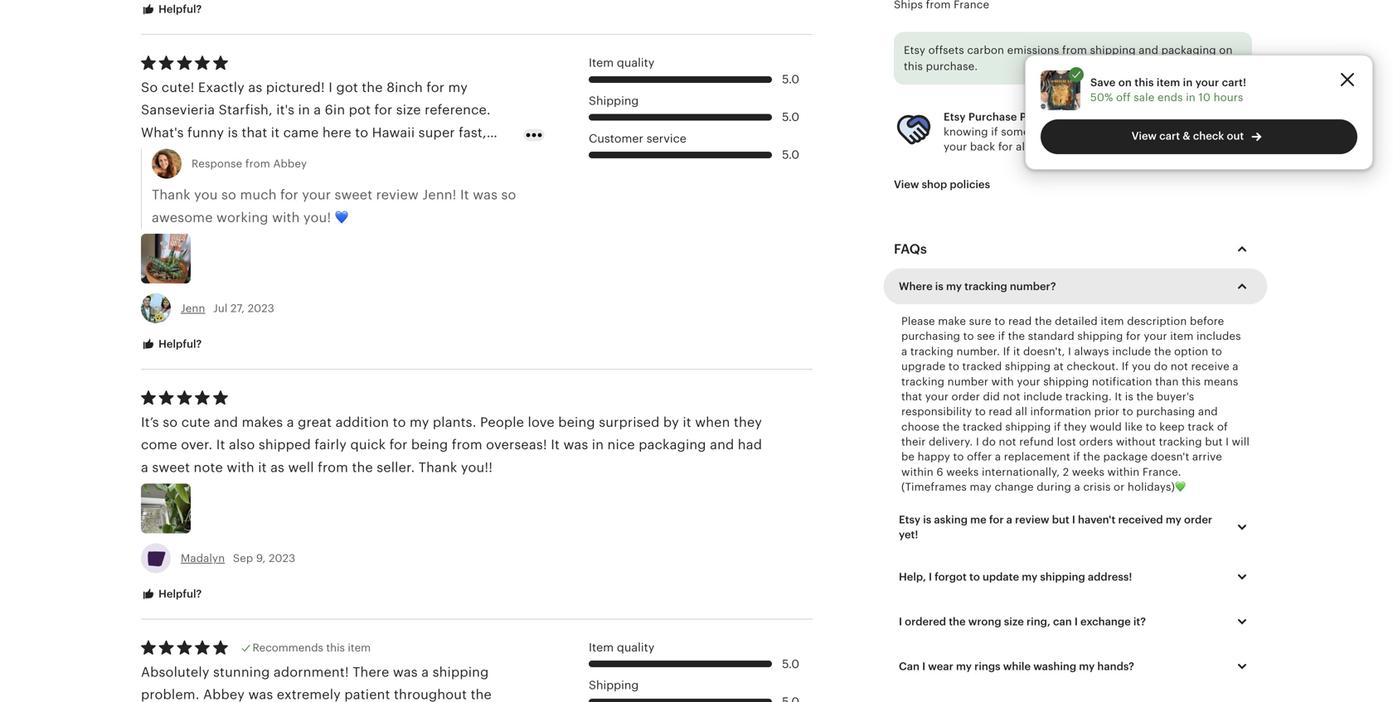 Task type: describe. For each thing, give the bounding box(es) containing it.
receive
[[1191, 360, 1230, 373]]

refund
[[1019, 436, 1054, 448]]

when
[[695, 415, 730, 430]]

1 helpful? from the top
[[156, 3, 202, 15]]

shipping down at
[[1043, 375, 1089, 388]]

abbey inside absolutely stunning adornment! there was a shipping problem. abbey was extremely patient throughout th
[[203, 688, 245, 702]]

can
[[899, 661, 920, 673]]

2 within from the left
[[1108, 466, 1140, 478]]

jenn!
[[422, 187, 457, 202]]

update
[[983, 571, 1019, 583]]

recommends this item
[[253, 642, 371, 654]]

also
[[229, 438, 255, 452]]

from up "much"
[[245, 158, 270, 170]]

a down come
[[141, 460, 148, 475]]

washing
[[1033, 661, 1076, 673]]

for inside please make sure to read the detailed item description before purchasing to see if the standard shipping for your item includes a tracking number. if it doesn't, i always include the option to upgrade to tracked shipping at checkout. if you do not receive a tracking number with your shipping notification than this means that your order did not include tracking. it is the buyer's responsibility to read all information prior to purchasing and choose the tracked shipping if they would like to keep track of their delivery. i do not refund lost orders without tracking but i will be happy to offer a replacement if the package doesn't arrive within 6 weeks internationally, 2 weeks within france. (timeframes may change during a crisis or holidays)💚
[[1126, 330, 1141, 343]]

if right "see" at top
[[998, 330, 1005, 343]]

madalyn link
[[181, 552, 225, 565]]

2023 for jenn jul 27, 2023
[[248, 302, 274, 315]]

while
[[1003, 661, 1031, 673]]

jul
[[213, 302, 228, 315]]

a inside etsy is asking me for a review but i haven't received my order yet!
[[1006, 514, 1012, 526]]

nice
[[607, 438, 635, 452]]

for inside etsy is asking me for a review but i haven't received my order yet!
[[989, 514, 1004, 526]]

haven't
[[1078, 514, 1116, 526]]

replacement
[[1004, 451, 1070, 463]]

fairly
[[315, 438, 347, 452]]

so cute! exactly as pictured! i got the 8inch for my sansevieria starfish, it's in a 6in pot for size reference. what's funny is that it came here to hawaii super fast, faster than shipping from other states.
[[141, 80, 491, 163]]

absolutely
[[141, 665, 209, 680]]

your inside thank you so much for your sweet review jenn! it was so awesome working with you! 💙
[[302, 187, 331, 202]]

the up standard
[[1035, 315, 1052, 328]]

customer service
[[589, 132, 687, 145]]

view details of this review photo by madalyn image
[[141, 484, 191, 534]]

come
[[141, 438, 177, 452]]

etsy for etsy purchase protection:
[[944, 111, 966, 123]]

save on this item in your cart! 50% off sale ends in 10 hours
[[1090, 76, 1247, 104]]

0 horizontal spatial if
[[1003, 345, 1010, 358]]

there
[[353, 665, 389, 680]]

item right detailed
[[1101, 315, 1124, 328]]

emissions
[[1007, 44, 1059, 56]]

1 shipping from the top
[[589, 94, 639, 107]]

it's so cute and makes a great addition to my plants. people love being surprised by it when they come over. it also shipped fairly quick for being from overseas! it was in nice packaging and had a sweet note with it as well from the seller. thank you!!
[[141, 415, 762, 475]]

arrive
[[1192, 451, 1222, 463]]

offer
[[967, 451, 992, 463]]

always
[[1074, 345, 1109, 358]]

throughout
[[394, 688, 467, 702]]

etsy for etsy is asking me for a review but i haven't received my order yet!
[[899, 514, 921, 526]]

where is my tracking number? button
[[886, 269, 1265, 304]]

view shop policies
[[894, 178, 990, 191]]

it down shipped
[[258, 460, 267, 475]]

quick
[[350, 438, 386, 452]]

madalyn sep 9, 2023
[[181, 552, 295, 565]]

a up means
[[1233, 360, 1239, 373]]

something
[[1001, 126, 1057, 138]]

as inside it's so cute and makes a great addition to my plants. people love being surprised by it when they come over. it also shipped fairly quick for being from overseas! it was in nice packaging and had a sweet note with it as well from the seller. thank you!!
[[270, 460, 285, 475]]

hawaii
[[372, 125, 415, 140]]

so
[[141, 80, 158, 95]]

that inside please make sure to read the detailed item description before purchasing to see if the standard shipping for your item includes a tracking number. if it doesn't, i always include the option to upgrade to tracked shipping at checkout. if you do not receive a tracking number with your shipping notification than this means that your order did not include tracking. it is the buyer's responsibility to read all information prior to purchasing and choose the tracked shipping if they would like to keep track of their delivery. i do not refund lost orders without tracking but i will be happy to offer a replacement if the package doesn't arrive within 6 weeks internationally, 2 weeks within france. (timeframes may change during a crisis or holidays)💚
[[901, 391, 922, 403]]

my right wear
[[956, 661, 972, 673]]

my right update
[[1022, 571, 1038, 583]]

is right where
[[935, 280, 944, 293]]

description
[[1127, 315, 1187, 328]]

it left also on the bottom of page
[[216, 438, 225, 452]]

0 vertical spatial include
[[1112, 345, 1151, 358]]

and up also on the bottom of page
[[214, 415, 238, 430]]

addition
[[335, 415, 389, 430]]

1 5.0 from the top
[[782, 73, 799, 86]]

check
[[1193, 130, 1224, 142]]

number.
[[957, 345, 1000, 358]]

be
[[901, 451, 915, 463]]

upgrade
[[901, 360, 946, 373]]

view cart & check out link
[[1041, 119, 1358, 154]]

your inside shop confidently on etsy knowing if something goes wrong with an order, we've got your back for all eligible purchases —
[[944, 141, 967, 153]]

27,
[[231, 302, 245, 315]]

jenn
[[181, 302, 205, 315]]

wrong inside dropdown button
[[968, 616, 1001, 628]]

item up 'there'
[[348, 642, 371, 654]]

shipping up refund
[[1005, 421, 1051, 433]]

the down orders
[[1083, 451, 1100, 463]]

a up shipped
[[287, 415, 294, 430]]

and down when
[[710, 438, 734, 452]]

1 helpful? button from the top
[[129, 0, 214, 25]]

tracking up upgrade
[[910, 345, 954, 358]]

9,
[[256, 552, 266, 565]]

i inside etsy is asking me for a review but i haven't received my order yet!
[[1072, 514, 1075, 526]]

shipping down doesn't,
[[1005, 360, 1051, 373]]

my inside etsy is asking me for a review but i haven't received my order yet!
[[1166, 514, 1182, 526]]

me
[[970, 514, 987, 526]]

to inside dropdown button
[[969, 571, 980, 583]]

helpful? button for madalyn
[[129, 579, 214, 610]]

cute
[[181, 415, 210, 430]]

shipping up always
[[1077, 330, 1123, 343]]

received
[[1118, 514, 1163, 526]]

wear
[[928, 661, 954, 673]]

over.
[[181, 438, 213, 452]]

exactly
[[198, 80, 245, 95]]

to right the like
[[1146, 421, 1157, 433]]

track
[[1188, 421, 1214, 433]]

shipping inside dropdown button
[[1040, 571, 1085, 583]]

but inside please make sure to read the detailed item description before purchasing to see if the standard shipping for your item includes a tracking number. if it doesn't, i always include the option to upgrade to tracked shipping at checkout. if you do not receive a tracking number with your shipping notification than this means that your order did not include tracking. it is the buyer's responsibility to read all information prior to purchasing and choose the tracked shipping if they would like to keep track of their delivery. i do not refund lost orders without tracking but i will be happy to offer a replacement if the package doesn't arrive within 6 weeks internationally, 2 weeks within france. (timeframes may change during a crisis or holidays)💚
[[1205, 436, 1223, 448]]

the left option
[[1154, 345, 1171, 358]]

2 tracked from the top
[[963, 421, 1002, 433]]

the inside dropdown button
[[949, 616, 966, 628]]

2 item quality from the top
[[589, 641, 655, 654]]

madalyn
[[181, 552, 225, 565]]

1 vertical spatial read
[[989, 406, 1012, 418]]

cart
[[1159, 130, 1180, 142]]

2 quality from the top
[[617, 641, 655, 654]]

view shop policies button
[[882, 169, 1003, 199]]

order inside please make sure to read the detailed item description before purchasing to see if the standard shipping for your item includes a tracking number. if it doesn't, i always include the option to upgrade to tracked shipping at checkout. if you do not receive a tracking number with your shipping notification than this means that your order did not include tracking. it is the buyer's responsibility to read all information prior to purchasing and choose the tracked shipping if they would like to keep track of their delivery. i do not refund lost orders without tracking but i will be happy to offer a replacement if the package doesn't arrive within 6 weeks internationally, 2 weeks within france. (timeframes may change during a crisis or holidays)💚
[[952, 391, 980, 403]]

a inside so cute! exactly as pictured! i got the 8inch for my sansevieria starfish, it's in a 6in pot for size reference. what's funny is that it came here to hawaii super fast, faster than shipping from other states.
[[314, 103, 321, 118]]

plants.
[[433, 415, 476, 430]]

helpful? button for jenn
[[129, 329, 214, 360]]

than inside please make sure to read the detailed item description before purchasing to see if the standard shipping for your item includes a tracking number. if it doesn't, i always include the option to upgrade to tracked shipping at checkout. if you do not receive a tracking number with your shipping notification than this means that your order did not include tracking. it is the buyer's responsibility to read all information prior to purchasing and choose the tracked shipping if they would like to keep track of their delivery. i do not refund lost orders without tracking but i will be happy to offer a replacement if the package doesn't arrive within 6 weeks internationally, 2 weeks within france. (timeframes may change during a crisis or holidays)💚
[[1155, 375, 1179, 388]]

item up option
[[1170, 330, 1194, 343]]

all inside please make sure to read the detailed item description before purchasing to see if the standard shipping for your item includes a tracking number. if it doesn't, i always include the option to upgrade to tracked shipping at checkout. if you do not receive a tracking number with your shipping notification than this means that your order did not include tracking. it is the buyer's responsibility to read all information prior to purchasing and choose the tracked shipping if they would like to keep track of their delivery. i do not refund lost orders without tracking but i will be happy to offer a replacement if the package doesn't arrive within 6 weeks internationally, 2 weeks within france. (timeframes may change during a crisis or holidays)💚
[[1015, 406, 1027, 418]]

on inside save on this item in your cart! 50% off sale ends in 10 hours
[[1118, 76, 1132, 89]]

faqs button
[[879, 229, 1267, 269]]

internationally,
[[982, 466, 1060, 478]]

jenn link
[[181, 302, 205, 315]]

your up responsibility in the bottom of the page
[[925, 391, 949, 403]]

was inside it's so cute and makes a great addition to my plants. people love being surprised by it when they come over. it also shipped fairly quick for being from overseas! it was in nice packaging and had a sweet note with it as well from the seller. thank you!!
[[563, 438, 588, 452]]

a up upgrade
[[901, 345, 907, 358]]

the right "see" at top
[[1008, 330, 1025, 343]]

it's
[[276, 103, 294, 118]]

standard
[[1028, 330, 1075, 343]]

out
[[1227, 130, 1244, 142]]

this inside please make sure to read the detailed item description before purchasing to see if the standard shipping for your item includes a tracking number. if it doesn't, i always include the option to upgrade to tracked shipping at checkout. if you do not receive a tracking number with your shipping notification than this means that your order did not include tracking. it is the buyer's responsibility to read all information prior to purchasing and choose the tracked shipping if they would like to keep track of their delivery. i do not refund lost orders without tracking but i will be happy to offer a replacement if the package doesn't arrive within 6 weeks internationally, 2 weeks within france. (timeframes may change during a crisis or holidays)💚
[[1182, 375, 1201, 388]]

view for view cart & check out
[[1132, 130, 1157, 142]]

overseas!
[[486, 438, 547, 452]]

your down 'description'
[[1144, 330, 1167, 343]]

i ordered the wrong size ring, can i exchange it? button
[[886, 605, 1265, 640]]

tracking inside dropdown button
[[965, 280, 1007, 293]]

delivery.
[[929, 436, 973, 448]]

by
[[663, 415, 679, 430]]

my inside it's so cute and makes a great addition to my plants. people love being surprised by it when they come over. it also shipped fairly quick for being from overseas! it was in nice packaging and had a sweet note with it as well from the seller. thank you!!
[[410, 415, 429, 430]]

patient
[[344, 688, 390, 702]]

orders
[[1079, 436, 1113, 448]]

tracking down upgrade
[[901, 375, 945, 388]]

they inside it's so cute and makes a great addition to my plants. people love being surprised by it when they come over. it also shipped fairly quick for being from overseas! it was in nice packaging and had a sweet note with it as well from the seller. thank you!!
[[734, 415, 762, 430]]

to right sure on the right top
[[995, 315, 1005, 328]]

your down doesn't,
[[1017, 375, 1040, 388]]

i ordered the wrong size ring, can i exchange it?
[[899, 616, 1146, 628]]

to down did
[[975, 406, 986, 418]]

policies
[[950, 178, 990, 191]]

information
[[1030, 406, 1091, 418]]

0 vertical spatial purchasing
[[901, 330, 960, 343]]

your inside save on this item in your cart! 50% off sale ends in 10 hours
[[1196, 76, 1219, 89]]

response
[[192, 158, 242, 170]]

service
[[647, 132, 687, 145]]

this up adornment!
[[326, 642, 345, 654]]

1 weeks from the left
[[946, 466, 979, 478]]

crisis
[[1083, 481, 1111, 494]]

thank inside thank you so much for your sweet review jenn! it was so awesome working with you! 💙
[[152, 187, 191, 202]]

and inside please make sure to read the detailed item description before purchasing to see if the standard shipping for your item includes a tracking number. if it doesn't, i always include the option to upgrade to tracked shipping at checkout. if you do not receive a tracking number with your shipping notification than this means that your order did not include tracking. it is the buyer's responsibility to read all information prior to purchasing and choose the tracked shipping if they would like to keep track of their delivery. i do not refund lost orders without tracking but i will be happy to offer a replacement if the package doesn't arrive within 6 weeks internationally, 2 weeks within france. (timeframes may change during a crisis or holidays)💚
[[1198, 406, 1218, 418]]

with inside shop confidently on etsy knowing if something goes wrong with an order, we've got your back for all eligible purchases —
[[1125, 126, 1147, 138]]

1 horizontal spatial being
[[558, 415, 595, 430]]

includes
[[1197, 330, 1241, 343]]

stunning
[[213, 665, 270, 680]]

so inside it's so cute and makes a great addition to my plants. people love being surprised by it when they come over. it also shipped fairly quick for being from overseas! it was in nice packaging and had a sweet note with it as well from the seller. thank you!!
[[163, 415, 178, 430]]

6
[[937, 466, 943, 478]]

review inside thank you so much for your sweet review jenn! it was so awesome working with you! 💙
[[376, 187, 419, 202]]

is inside so cute! exactly as pictured! i got the 8inch for my sansevieria starfish, it's in a 6in pot for size reference. what's funny is that it came here to hawaii super fast, faster than shipping from other states.
[[228, 125, 238, 140]]

shipped
[[259, 438, 311, 452]]

2023 for madalyn sep 9, 2023
[[269, 552, 295, 565]]

offsets
[[928, 44, 964, 56]]

see
[[977, 330, 995, 343]]

to up number
[[949, 360, 959, 373]]

with inside thank you so much for your sweet review jenn! it was so awesome working with you! 💙
[[272, 210, 300, 225]]

if down information
[[1054, 421, 1061, 433]]

helpful? for jenn jul 27, 2023
[[156, 338, 202, 350]]

notification
[[1092, 375, 1152, 388]]

from up you!!
[[452, 438, 482, 452]]

as inside so cute! exactly as pictured! i got the 8inch for my sansevieria starfish, it's in a 6in pot for size reference. what's funny is that it came here to hawaii super fast, faster than shipping from other states.
[[248, 80, 262, 95]]

it inside please make sure to read the detailed item description before purchasing to see if the standard shipping for your item includes a tracking number. if it doesn't, i always include the option to upgrade to tracked shipping at checkout. if you do not receive a tracking number with your shipping notification than this means that your order did not include tracking. it is the buyer's responsibility to read all information prior to purchasing and choose the tracked shipping if they would like to keep track of their delivery. i do not refund lost orders without tracking but i will be happy to offer a replacement if the package doesn't arrive within 6 weeks internationally, 2 weeks within france. (timeframes may change during a crisis or holidays)💚
[[1013, 345, 1020, 358]]

was up throughout
[[393, 665, 418, 680]]

from inside so cute! exactly as pictured! i got the 8inch for my sansevieria starfish, it's in a 6in pot for size reference. what's funny is that it came here to hawaii super fast, faster than shipping from other states.
[[274, 148, 305, 163]]

if down lost
[[1073, 451, 1080, 463]]

for right the pot
[[374, 103, 393, 118]]



Task type: locate. For each thing, give the bounding box(es) containing it.
weeks
[[946, 466, 979, 478], [1072, 466, 1105, 478]]

0 horizontal spatial do
[[982, 436, 996, 448]]

was
[[473, 187, 498, 202], [563, 438, 588, 452], [393, 665, 418, 680], [248, 688, 273, 702]]

for
[[426, 80, 445, 95], [374, 103, 393, 118], [998, 141, 1013, 153], [280, 187, 298, 202], [1126, 330, 1141, 343], [389, 438, 408, 452], [989, 514, 1004, 526]]

1 horizontal spatial got
[[1233, 126, 1250, 138]]

view inside view cart & check out 'link'
[[1132, 130, 1157, 142]]

1 vertical spatial helpful?
[[156, 338, 202, 350]]

2 item from the top
[[589, 641, 614, 654]]

1 horizontal spatial sweet
[[335, 187, 373, 202]]

will
[[1232, 436, 1250, 448]]

i
[[329, 80, 333, 95], [1068, 345, 1071, 358], [976, 436, 979, 448], [1226, 436, 1229, 448], [1072, 514, 1075, 526], [929, 571, 932, 583], [899, 616, 902, 628], [1075, 616, 1078, 628], [922, 661, 926, 673]]

shipping up "much"
[[214, 148, 270, 163]]

read up standard
[[1008, 315, 1032, 328]]

packaging inside etsy offsets carbon emissions from shipping and packaging on this purchase.
[[1161, 44, 1216, 56]]

to up the like
[[1123, 406, 1133, 418]]

0 vertical spatial but
[[1205, 436, 1223, 448]]

2023 right 27,
[[248, 302, 274, 315]]

a left "6in"
[[314, 103, 321, 118]]

tracking up sure on the right top
[[965, 280, 1007, 293]]

their
[[901, 436, 926, 448]]

1 vertical spatial abbey
[[203, 688, 245, 702]]

0 horizontal spatial packaging
[[639, 438, 706, 452]]

1 horizontal spatial so
[[221, 187, 236, 202]]

1 horizontal spatial order
[[1184, 514, 1212, 526]]

1 vertical spatial sweet
[[152, 460, 190, 475]]

helpful? button up cute!
[[129, 0, 214, 25]]

helpful? up cute!
[[156, 3, 202, 15]]

without
[[1116, 436, 1156, 448]]

0 horizontal spatial include
[[1023, 391, 1062, 403]]

shipping inside so cute! exactly as pictured! i got the 8inch for my sansevieria starfish, it's in a 6in pot for size reference. what's funny is that it came here to hawaii super fast, faster than shipping from other states.
[[214, 148, 270, 163]]

pictured!
[[266, 80, 325, 95]]

lost
[[1057, 436, 1076, 448]]

to down includes
[[1211, 345, 1222, 358]]

tracked
[[962, 360, 1002, 373], [963, 421, 1002, 433]]

1 horizontal spatial view
[[1132, 130, 1157, 142]]

ends
[[1158, 91, 1183, 104]]

1 vertical spatial that
[[901, 391, 922, 403]]

it right jenn!
[[460, 187, 469, 202]]

1 vertical spatial all
[[1015, 406, 1027, 418]]

forgot
[[935, 571, 967, 583]]

problem.
[[141, 688, 200, 702]]

it down it's
[[271, 125, 280, 140]]

from down fairly
[[318, 460, 348, 475]]

1 horizontal spatial size
[[1004, 616, 1024, 628]]

wrong
[[1089, 126, 1122, 138], [968, 616, 1001, 628]]

so up working
[[221, 187, 236, 202]]

item quality
[[589, 56, 655, 69], [589, 641, 655, 654]]

and inside etsy offsets carbon emissions from shipping and packaging on this purchase.
[[1139, 44, 1158, 56]]

4 5.0 from the top
[[782, 658, 799, 671]]

review left jenn!
[[376, 187, 419, 202]]

thank inside it's so cute and makes a great addition to my plants. people love being surprised by it when they come over. it also shipped fairly quick for being from overseas! it was in nice packaging and had a sweet note with it as well from the seller. thank you!!
[[419, 460, 457, 475]]

the inside it's so cute and makes a great addition to my plants. people love being surprised by it when they come over. it also shipped fairly quick for being from overseas! it was in nice packaging and had a sweet note with it as well from the seller. thank you!!
[[352, 460, 373, 475]]

the down quick
[[352, 460, 373, 475]]

etsy inside etsy offsets carbon emissions from shipping and packaging on this purchase.
[[904, 44, 926, 56]]

is inside etsy is asking me for a review but i haven't received my order yet!
[[923, 514, 931, 526]]

(timeframes
[[901, 481, 967, 494]]

0 vertical spatial wrong
[[1089, 126, 1122, 138]]

cute!
[[162, 80, 194, 95]]

it left doesn't,
[[1013, 345, 1020, 358]]

hours
[[1214, 91, 1243, 104]]

is inside please make sure to read the detailed item description before purchasing to see if the standard shipping for your item includes a tracking number. if it doesn't, i always include the option to upgrade to tracked shipping at checkout. if you do not receive a tracking number with your shipping notification than this means that your order did not include tracking. it is the buyer's responsibility to read all information prior to purchasing and choose the tracked shipping if they would like to keep track of their delivery. i do not refund lost orders without tracking but i will be happy to offer a replacement if the package doesn't arrive within 6 weeks internationally, 2 weeks within france. (timeframes may change during a crisis or holidays)💚
[[1125, 391, 1134, 403]]

0 vertical spatial than
[[182, 148, 211, 163]]

etsy up yet!
[[899, 514, 921, 526]]

0 horizontal spatial you
[[194, 187, 218, 202]]

packaging inside it's so cute and makes a great addition to my plants. people love being surprised by it when they come over. it also shipped fairly quick for being from overseas! it was in nice packaging and had a sweet note with it as well from the seller. thank you!!
[[639, 438, 706, 452]]

abbey down the "came"
[[273, 158, 307, 170]]

confidently
[[1112, 111, 1172, 123]]

makes
[[242, 415, 283, 430]]

being right love
[[558, 415, 595, 430]]

0 horizontal spatial so
[[163, 415, 178, 430]]

as up starfish,
[[248, 80, 262, 95]]

working
[[216, 210, 268, 225]]

3 helpful? button from the top
[[129, 579, 214, 610]]

view for view shop policies
[[894, 178, 919, 191]]

with inside it's so cute and makes a great addition to my plants. people love being surprised by it when they come over. it also shipped fairly quick for being from overseas! it was in nice packaging and had a sweet note with it as well from the seller. thank you!!
[[227, 460, 254, 475]]

0 vertical spatial do
[[1154, 360, 1168, 373]]

the down notification
[[1136, 391, 1154, 403]]

2 vertical spatial not
[[999, 436, 1016, 448]]

read down did
[[989, 406, 1012, 418]]

1 horizontal spatial wrong
[[1089, 126, 1122, 138]]

3 5.0 from the top
[[782, 148, 799, 161]]

jenn jul 27, 2023
[[181, 302, 274, 315]]

order inside etsy is asking me for a review but i haven't received my order yet!
[[1184, 514, 1212, 526]]

1 vertical spatial as
[[270, 460, 285, 475]]

adornment!
[[274, 665, 349, 680]]

my up make
[[946, 280, 962, 293]]

order down number
[[952, 391, 980, 403]]

as left well
[[270, 460, 285, 475]]

1 horizontal spatial include
[[1112, 345, 1151, 358]]

than down funny
[[182, 148, 211, 163]]

it down notification
[[1115, 391, 1122, 403]]

it inside please make sure to read the detailed item description before purchasing to see if the standard shipping for your item includes a tracking number. if it doesn't, i always include the option to upgrade to tracked shipping at checkout. if you do not receive a tracking number with your shipping notification than this means that your order did not include tracking. it is the buyer's responsibility to read all information prior to purchasing and choose the tracked shipping if they would like to keep track of their delivery. i do not refund lost orders without tracking but i will be happy to offer a replacement if the package doesn't arrive within 6 weeks internationally, 2 weeks within france. (timeframes may change during a crisis or holidays)💚
[[1115, 391, 1122, 403]]

they inside please make sure to read the detailed item description before purchasing to see if the standard shipping for your item includes a tracking number. if it doesn't, i always include the option to upgrade to tracked shipping at checkout. if you do not receive a tracking number with your shipping notification than this means that your order did not include tracking. it is the buyer's responsibility to read all information prior to purchasing and choose the tracked shipping if they would like to keep track of their delivery. i do not refund lost orders without tracking but i will be happy to offer a replacement if the package doesn't arrive within 6 weeks internationally, 2 weeks within france. (timeframes may change during a crisis or holidays)💚
[[1064, 421, 1087, 433]]

1 vertical spatial 2023
[[269, 552, 295, 565]]

0 vertical spatial 2023
[[248, 302, 274, 315]]

helpful? button down the jenn
[[129, 329, 214, 360]]

response from abbey
[[192, 158, 307, 170]]

it down love
[[551, 438, 560, 452]]

2 5.0 from the top
[[782, 110, 799, 124]]

you up notification
[[1132, 360, 1151, 373]]

tracking down keep
[[1159, 436, 1202, 448]]

in inside it's so cute and makes a great addition to my plants. people love being surprised by it when they come over. it also shipped fairly quick for being from overseas! it was in nice packaging and had a sweet note with it as well from the seller. thank you!!
[[592, 438, 604, 452]]

if down "purchase"
[[991, 126, 998, 138]]

0 horizontal spatial on
[[1118, 76, 1132, 89]]

to inside so cute! exactly as pictured! i got the 8inch for my sansevieria starfish, it's in a 6in pot for size reference. what's funny is that it came here to hawaii super fast, faster than shipping from other states.
[[355, 125, 368, 140]]

item up ends
[[1157, 76, 1180, 89]]

purchasing
[[901, 330, 960, 343], [1136, 406, 1195, 418]]

carbon
[[967, 44, 1004, 56]]

for inside it's so cute and makes a great addition to my plants. people love being surprised by it when they come over. it also shipped fairly quick for being from overseas! it was in nice packaging and had a sweet note with it as well from the seller. thank you!!
[[389, 438, 408, 452]]

fast,
[[459, 125, 487, 140]]

1 vertical spatial if
[[1122, 360, 1129, 373]]

1 within from the left
[[901, 466, 934, 478]]

review inside etsy is asking me for a review but i haven't received my order yet!
[[1015, 514, 1049, 526]]

seller.
[[377, 460, 415, 475]]

0 horizontal spatial they
[[734, 415, 762, 430]]

do up offer
[[982, 436, 996, 448]]

much
[[240, 187, 277, 202]]

than inside so cute! exactly as pictured! i got the 8inch for my sansevieria starfish, it's in a 6in pot for size reference. what's funny is that it came here to hawaii super fast, faster than shipping from other states.
[[182, 148, 211, 163]]

etsy up knowing
[[944, 111, 966, 123]]

0 horizontal spatial but
[[1052, 514, 1070, 526]]

this inside etsy offsets carbon emissions from shipping and packaging on this purchase.
[[904, 60, 923, 73]]

1 horizontal spatial you
[[1132, 360, 1151, 373]]

got inside so cute! exactly as pictured! i got the 8inch for my sansevieria starfish, it's in a 6in pot for size reference. what's funny is that it came here to hawaii super fast, faster than shipping from other states.
[[336, 80, 358, 95]]

it right by
[[683, 415, 691, 430]]

1 vertical spatial wrong
[[968, 616, 1001, 628]]

0 vertical spatial not
[[1171, 360, 1188, 373]]

purchase
[[968, 111, 1017, 123]]

within down be
[[901, 466, 934, 478]]

responsibility
[[901, 406, 972, 418]]

of
[[1217, 421, 1228, 433]]

1 vertical spatial review
[[1015, 514, 1049, 526]]

off
[[1116, 91, 1131, 104]]

size inside dropdown button
[[1004, 616, 1024, 628]]

1 horizontal spatial review
[[1015, 514, 1049, 526]]

is left asking
[[923, 514, 931, 526]]

if right number. on the right of page
[[1003, 345, 1010, 358]]

on inside shop confidently on etsy knowing if something goes wrong with an order, we've got your back for all eligible purchases —
[[1175, 111, 1188, 123]]

order
[[952, 391, 980, 403], [1184, 514, 1212, 526]]

with inside please make sure to read the detailed item description before purchasing to see if the standard shipping for your item includes a tracking number. if it doesn't, i always include the option to upgrade to tracked shipping at checkout. if you do not receive a tracking number with your shipping notification than this means that your order did not include tracking. it is the buyer's responsibility to read all information prior to purchasing and choose the tracked shipping if they would like to keep track of their delivery. i do not refund lost orders without tracking but i will be happy to offer a replacement if the package doesn't arrive within 6 weeks internationally, 2 weeks within france. (timeframes may change during a crisis or holidays)💚
[[991, 375, 1014, 388]]

0 vertical spatial abbey
[[273, 158, 307, 170]]

0 vertical spatial thank
[[152, 187, 191, 202]]

0 horizontal spatial size
[[396, 103, 421, 118]]

all inside shop confidently on etsy knowing if something goes wrong with an order, we've got your back for all eligible purchases —
[[1016, 141, 1028, 153]]

0 vertical spatial packaging
[[1161, 44, 1216, 56]]

great
[[298, 415, 332, 430]]

came
[[283, 125, 319, 140]]

0 vertical spatial sweet
[[335, 187, 373, 202]]

shipping
[[589, 94, 639, 107], [589, 679, 639, 692]]

sale
[[1134, 91, 1155, 104]]

1 vertical spatial not
[[1003, 391, 1021, 403]]

a right offer
[[995, 451, 1001, 463]]

faqs
[[894, 242, 927, 257]]

view inside view shop policies button
[[894, 178, 919, 191]]

shop
[[922, 178, 947, 191]]

before
[[1190, 315, 1224, 328]]

had
[[738, 438, 762, 452]]

was down the stunning
[[248, 688, 273, 702]]

option
[[1174, 345, 1208, 358]]

size down 8inch
[[396, 103, 421, 118]]

like
[[1125, 421, 1143, 433]]

item
[[1157, 76, 1180, 89], [1101, 315, 1124, 328], [1170, 330, 1194, 343], [348, 642, 371, 654]]

abbey
[[273, 158, 307, 170], [203, 688, 245, 702]]

order,
[[1166, 126, 1197, 138]]

my right received
[[1166, 514, 1182, 526]]

helpful? for madalyn sep 9, 2023
[[156, 588, 202, 600]]

all down the something
[[1016, 141, 1028, 153]]

1 vertical spatial got
[[1233, 126, 1250, 138]]

0 vertical spatial on
[[1219, 44, 1233, 56]]

checkout.
[[1067, 360, 1119, 373]]

awesome
[[152, 210, 213, 225]]

for right 'back'
[[998, 141, 1013, 153]]

0 horizontal spatial review
[[376, 187, 419, 202]]

etsy for etsy offsets carbon emissions from shipping and packaging on this purchase.
[[904, 44, 926, 56]]

1 vertical spatial shipping
[[589, 679, 639, 692]]

to right forgot
[[969, 571, 980, 583]]

1 vertical spatial packaging
[[639, 438, 706, 452]]

include up information
[[1023, 391, 1062, 403]]

all up refund
[[1015, 406, 1027, 418]]

not down option
[[1171, 360, 1188, 373]]

to inside it's so cute and makes a great addition to my plants. people love being surprised by it when they come over. it also shipped fairly quick for being from overseas! it was in nice packaging and had a sweet note with it as well from the seller. thank you!!
[[393, 415, 406, 430]]

they
[[734, 415, 762, 430], [1064, 421, 1087, 433]]

0 vertical spatial that
[[242, 125, 267, 140]]

to down the delivery.
[[953, 451, 964, 463]]

sweet inside it's so cute and makes a great addition to my plants. people love being surprised by it when they come over. it also shipped fairly quick for being from overseas! it was in nice packaging and had a sweet note with it as well from the seller. thank you!!
[[152, 460, 190, 475]]

1 item from the top
[[589, 56, 614, 69]]

view details of this review photo by jenn image
[[141, 234, 191, 284]]

it inside thank you so much for your sweet review jenn! it was so awesome working with you! 💙
[[460, 187, 469, 202]]

1 horizontal spatial weeks
[[1072, 466, 1105, 478]]

note
[[194, 460, 223, 475]]

reference.
[[425, 103, 491, 118]]

0 vertical spatial shipping
[[589, 94, 639, 107]]

that inside so cute! exactly as pictured! i got the 8inch for my sansevieria starfish, it's in a 6in pot for size reference. what's funny is that it came here to hawaii super fast, faster than shipping from other states.
[[242, 125, 267, 140]]

the up the pot
[[362, 80, 383, 95]]

a inside absolutely stunning adornment! there was a shipping problem. abbey was extremely patient throughout th
[[421, 665, 429, 680]]

holidays)💚
[[1128, 481, 1186, 494]]

the up the delivery.
[[943, 421, 960, 433]]

0 vertical spatial being
[[558, 415, 595, 430]]

0 horizontal spatial got
[[336, 80, 358, 95]]

3 helpful? from the top
[[156, 588, 202, 600]]

shipping inside etsy offsets carbon emissions from shipping and packaging on this purchase.
[[1090, 44, 1136, 56]]

review down the change on the bottom right
[[1015, 514, 1049, 526]]

shop
[[1081, 111, 1109, 123]]

is
[[228, 125, 238, 140], [935, 280, 944, 293], [1125, 391, 1134, 403], [923, 514, 931, 526]]

than
[[182, 148, 211, 163], [1155, 375, 1179, 388]]

package
[[1103, 451, 1148, 463]]

6in
[[325, 103, 345, 118]]

you inside please make sure to read the detailed item description before purchasing to see if the standard shipping for your item includes a tracking number. if it doesn't, i always include the option to upgrade to tracked shipping at checkout. if you do not receive a tracking number with your shipping notification than this means that your order did not include tracking. it is the buyer's responsibility to read all information prior to purchasing and choose the tracked shipping if they would like to keep track of their delivery. i do not refund lost orders without tracking but i will be happy to offer a replacement if the package doesn't arrive within 6 weeks internationally, 2 weeks within france. (timeframes may change during a crisis or holidays)💚
[[1132, 360, 1151, 373]]

on up off
[[1118, 76, 1132, 89]]

2 horizontal spatial so
[[501, 187, 516, 202]]

item inside save on this item in your cart! 50% off sale ends in 10 hours
[[1157, 76, 1180, 89]]

we've
[[1200, 126, 1230, 138]]

0 horizontal spatial wrong
[[968, 616, 1001, 628]]

rings
[[974, 661, 1001, 673]]

customer
[[589, 132, 643, 145]]

2 vertical spatial on
[[1175, 111, 1188, 123]]

my left the hands?
[[1079, 661, 1095, 673]]

not
[[1171, 360, 1188, 373], [1003, 391, 1021, 403], [999, 436, 1016, 448]]

2 shipping from the top
[[589, 679, 639, 692]]

within down package on the bottom
[[1108, 466, 1140, 478]]

is down starfish,
[[228, 125, 238, 140]]

to left "see" at top
[[963, 330, 974, 343]]

asking
[[934, 514, 968, 526]]

yet!
[[899, 529, 918, 541]]

0 horizontal spatial purchasing
[[901, 330, 960, 343]]

got inside shop confidently on etsy knowing if something goes wrong with an order, we've got your back for all eligible purchases —
[[1233, 126, 1250, 138]]

packaging up save on this item in your cart! 50% off sale ends in 10 hours
[[1161, 44, 1216, 56]]

you!
[[303, 210, 331, 225]]

for inside thank you so much for your sweet review jenn! it was so awesome working with you! 💙
[[280, 187, 298, 202]]

was right jenn!
[[473, 187, 498, 202]]

include up notification
[[1112, 345, 1151, 358]]

1 item quality from the top
[[589, 56, 655, 69]]

doesn't
[[1151, 451, 1189, 463]]

1 vertical spatial but
[[1052, 514, 1070, 526]]

2 helpful? button from the top
[[129, 329, 214, 360]]

1 horizontal spatial within
[[1108, 466, 1140, 478]]

1 horizontal spatial on
[[1175, 111, 1188, 123]]

shipping inside absolutely stunning adornment! there was a shipping problem. abbey was extremely patient throughout th
[[433, 665, 489, 680]]

etsy inside etsy is asking me for a review but i haven't received my order yet!
[[899, 514, 921, 526]]

0 vertical spatial size
[[396, 103, 421, 118]]

1 vertical spatial than
[[1155, 375, 1179, 388]]

etsy inside shop confidently on etsy knowing if something goes wrong with an order, we've got your back for all eligible purchases —
[[1191, 111, 1213, 123]]

1 horizontal spatial thank
[[419, 460, 457, 475]]

for down 'description'
[[1126, 330, 1141, 343]]

may
[[970, 481, 992, 494]]

1 vertical spatial do
[[982, 436, 996, 448]]

sweet inside thank you so much for your sweet review jenn! it was so awesome working with you! 💙
[[335, 187, 373, 202]]

please make sure to read the detailed item description before purchasing to see if the standard shipping for your item includes a tracking number. if it doesn't, i always include the option to upgrade to tracked shipping at checkout. if you do not receive a tracking number with your shipping notification than this means that your order did not include tracking. it is the buyer's responsibility to read all information prior to purchasing and choose the tracked shipping if they would like to keep track of their delivery. i do not refund lost orders without tracking but i will be happy to offer a replacement if the package doesn't arrive within 6 weeks internationally, 2 weeks within france. (timeframes may change during a crisis or holidays)💚
[[901, 315, 1250, 494]]

my left plants.
[[410, 415, 429, 430]]

you!!
[[461, 460, 493, 475]]

2 weeks from the left
[[1072, 466, 1105, 478]]

0 vertical spatial helpful?
[[156, 3, 202, 15]]

to right addition
[[393, 415, 406, 430]]

size left ring,
[[1004, 616, 1024, 628]]

size
[[396, 103, 421, 118], [1004, 616, 1024, 628]]

your up you!
[[302, 187, 331, 202]]

0 vertical spatial helpful? button
[[129, 0, 214, 25]]

but inside etsy is asking me for a review but i haven't received my order yet!
[[1052, 514, 1070, 526]]

i inside help, i forgot to update my shipping address! dropdown button
[[929, 571, 932, 583]]

1 vertical spatial size
[[1004, 616, 1024, 628]]

wrong inside shop confidently on etsy knowing if something goes wrong with an order, we've got your back for all eligible purchases —
[[1089, 126, 1122, 138]]

the inside so cute! exactly as pictured! i got the 8inch for my sansevieria starfish, it's in a 6in pot for size reference. what's funny is that it came here to hawaii super fast, faster than shipping from other states.
[[362, 80, 383, 95]]

for right 8inch
[[426, 80, 445, 95]]

1 vertical spatial on
[[1118, 76, 1132, 89]]

0 vertical spatial read
[[1008, 315, 1032, 328]]

0 vertical spatial got
[[336, 80, 358, 95]]

1 vertical spatial being
[[411, 438, 448, 452]]

1 vertical spatial purchasing
[[1136, 406, 1195, 418]]

helpful?
[[156, 3, 202, 15], [156, 338, 202, 350], [156, 588, 202, 600]]

do up buyer's
[[1154, 360, 1168, 373]]

weeks down offer
[[946, 466, 979, 478]]

purchasing down the please
[[901, 330, 960, 343]]

review
[[376, 187, 419, 202], [1015, 514, 1049, 526]]

1 tracked from the top
[[962, 360, 1002, 373]]

1 vertical spatial order
[[1184, 514, 1212, 526]]

0 horizontal spatial order
[[952, 391, 980, 403]]

etsy is asking me for a review but i haven't received my order yet! button
[[886, 505, 1265, 550]]

to
[[355, 125, 368, 140], [995, 315, 1005, 328], [963, 330, 974, 343], [1211, 345, 1222, 358], [949, 360, 959, 373], [975, 406, 986, 418], [1123, 406, 1133, 418], [393, 415, 406, 430], [1146, 421, 1157, 433], [953, 451, 964, 463], [969, 571, 980, 583]]

1 vertical spatial view
[[894, 178, 919, 191]]

0 horizontal spatial sweet
[[152, 460, 190, 475]]

0 horizontal spatial within
[[901, 466, 934, 478]]

protection:
[[1020, 111, 1079, 123]]

2 helpful? from the top
[[156, 338, 202, 350]]

it inside so cute! exactly as pictured! i got the 8inch for my sansevieria starfish, it's in a 6in pot for size reference. what's funny is that it came here to hawaii super fast, faster than shipping from other states.
[[271, 125, 280, 140]]

i inside can i wear my rings while washing my hands? dropdown button
[[922, 661, 926, 673]]

for inside shop confidently on etsy knowing if something goes wrong with an order, we've got your back for all eligible purchases —
[[998, 141, 1013, 153]]

on up "order,"
[[1175, 111, 1188, 123]]

1 horizontal spatial as
[[270, 460, 285, 475]]

with left you!
[[272, 210, 300, 225]]

states.
[[347, 148, 389, 163]]

was inside thank you so much for your sweet review jenn! it was so awesome working with you! 💙
[[473, 187, 498, 202]]

from inside etsy offsets carbon emissions from shipping and packaging on this purchase.
[[1062, 44, 1087, 56]]

1 horizontal spatial that
[[901, 391, 922, 403]]

france.
[[1143, 466, 1181, 478]]

doesn't,
[[1023, 345, 1065, 358]]

0 horizontal spatial as
[[248, 80, 262, 95]]

got right we've
[[1233, 126, 1250, 138]]

0 vertical spatial order
[[952, 391, 980, 403]]

read
[[1008, 315, 1032, 328], [989, 406, 1012, 418]]

size inside so cute! exactly as pictured! i got the 8inch for my sansevieria starfish, it's in a 6in pot for size reference. what's funny is that it came here to hawaii super fast, faster than shipping from other states.
[[396, 103, 421, 118]]

0 horizontal spatial thank
[[152, 187, 191, 202]]

0 vertical spatial quality
[[617, 56, 655, 69]]

1 vertical spatial you
[[1132, 360, 1151, 373]]

in inside so cute! exactly as pictured! i got the 8inch for my sansevieria starfish, it's in a 6in pot for size reference. what's funny is that it came here to hawaii super fast, faster than shipping from other states.
[[298, 103, 310, 118]]

0 horizontal spatial weeks
[[946, 466, 979, 478]]

packaging down by
[[639, 438, 706, 452]]

1 horizontal spatial if
[[1122, 360, 1129, 373]]

if inside shop confidently on etsy knowing if something goes wrong with an order, we've got your back for all eligible purchases —
[[991, 126, 998, 138]]

cart!
[[1222, 76, 1247, 89]]

1 horizontal spatial purchasing
[[1136, 406, 1195, 418]]

0 horizontal spatial being
[[411, 438, 448, 452]]

so right jenn!
[[501, 187, 516, 202]]

etsy down 10 on the right of the page
[[1191, 111, 1213, 123]]

on inside etsy offsets carbon emissions from shipping and packaging on this purchase.
[[1219, 44, 1233, 56]]

shop confidently on etsy knowing if something goes wrong with an order, we've got your back for all eligible purchases —
[[944, 111, 1250, 153]]

tracked up offer
[[963, 421, 1002, 433]]

1 horizontal spatial they
[[1064, 421, 1087, 433]]

0 vertical spatial you
[[194, 187, 218, 202]]

helpful? down the jenn
[[156, 338, 202, 350]]

this up sale
[[1135, 76, 1154, 89]]

0 horizontal spatial that
[[242, 125, 267, 140]]

1 horizontal spatial abbey
[[273, 158, 307, 170]]

0 horizontal spatial view
[[894, 178, 919, 191]]

1 horizontal spatial but
[[1205, 436, 1223, 448]]

is down notification
[[1125, 391, 1134, 403]]

0 horizontal spatial than
[[182, 148, 211, 163]]

0 vertical spatial item
[[589, 56, 614, 69]]

i inside so cute! exactly as pictured! i got the 8inch for my sansevieria starfish, it's in a 6in pot for size reference. what's funny is that it came here to hawaii super fast, faster than shipping from other states.
[[329, 80, 333, 95]]

abbey down the stunning
[[203, 688, 245, 702]]

shipping up can
[[1040, 571, 1085, 583]]

0 vertical spatial tracked
[[962, 360, 1002, 373]]

they up had
[[734, 415, 762, 430]]

a left crisis
[[1074, 481, 1080, 494]]

1 quality from the top
[[617, 56, 655, 69]]

you inside thank you so much for your sweet review jenn! it was so awesome working with you! 💙
[[194, 187, 218, 202]]

0 vertical spatial as
[[248, 80, 262, 95]]

this inside save on this item in your cart! 50% off sale ends in 10 hours
[[1135, 76, 1154, 89]]

got up "6in"
[[336, 80, 358, 95]]

a up throughout
[[421, 665, 429, 680]]

my inside so cute! exactly as pictured! i got the 8inch for my sansevieria starfish, it's in a 6in pot for size reference. what's funny is that it came here to hawaii super fast, faster than shipping from other states.
[[448, 80, 468, 95]]

for up seller.
[[389, 438, 408, 452]]

extremely
[[277, 688, 341, 702]]

1 vertical spatial tracked
[[963, 421, 1002, 433]]

with up did
[[991, 375, 1014, 388]]



Task type: vqa. For each thing, say whether or not it's contained in the screenshot.
PlantishFuture $ 22.75
no



